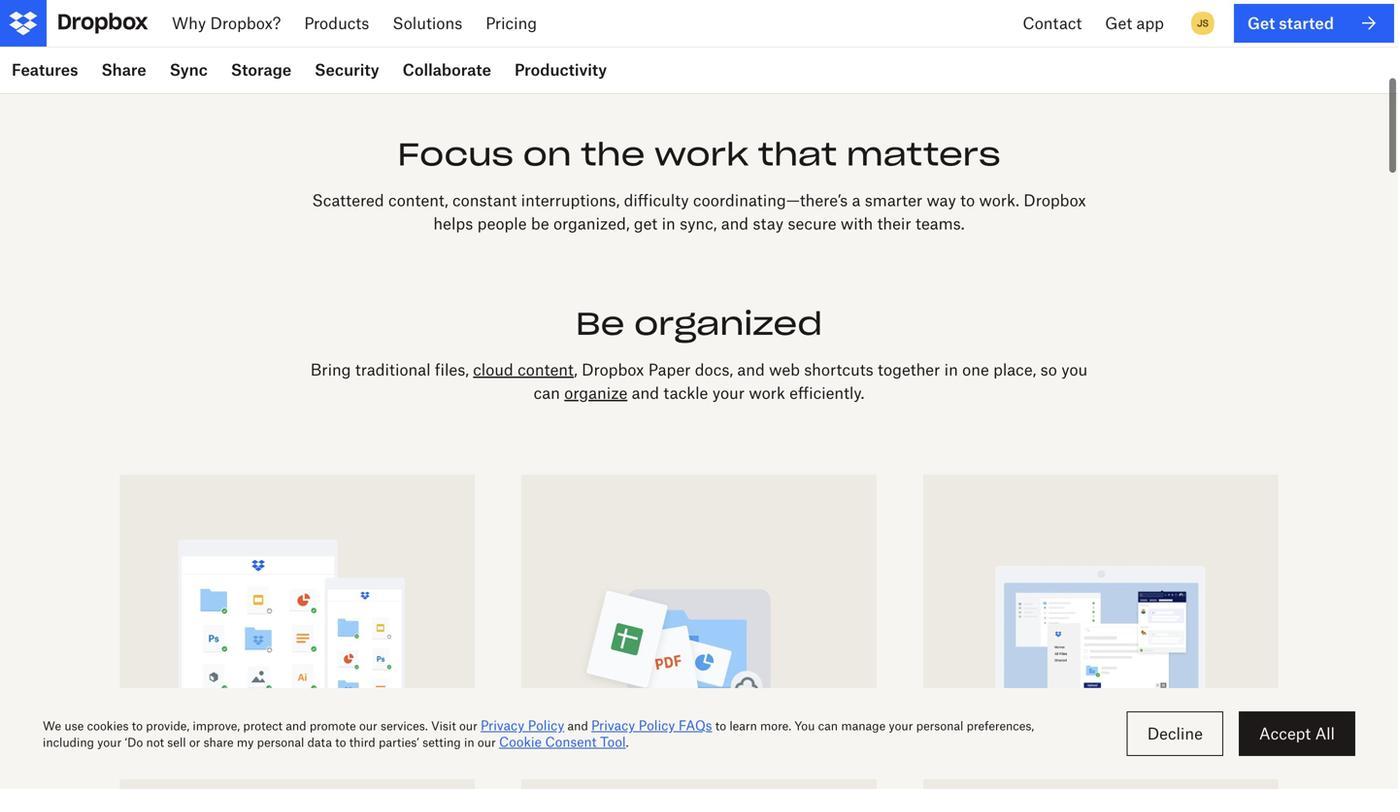Task type: vqa. For each thing, say whether or not it's contained in the screenshot.
edit
no



Task type: describe. For each thing, give the bounding box(es) containing it.
,
[[574, 360, 577, 379]]

interruptions,
[[521, 191, 620, 210]]

efficiently.
[[790, 383, 864, 402]]

be
[[576, 304, 625, 344]]

be organized
[[576, 304, 822, 344]]

content
[[518, 360, 574, 379]]

so
[[1040, 360, 1057, 379]]

teams.
[[916, 214, 965, 233]]

security button
[[303, 47, 391, 93]]

get started link
[[1234, 4, 1394, 43]]

productivity
[[515, 60, 607, 79]]

solutions
[[393, 14, 462, 33]]

dropbox folder with a cloud icon with file type icons placed over the top. image
[[553, 506, 845, 789]]

can
[[534, 383, 560, 402]]

storage
[[231, 60, 291, 79]]

dropbox inside , dropbox paper docs, and web shortcuts together in one place, so you can
[[582, 360, 644, 379]]

be
[[531, 214, 549, 233]]

get for get started
[[1247, 13, 1275, 32]]

why dropbox? button
[[160, 0, 293, 47]]

sync button
[[158, 47, 219, 93]]

people
[[477, 214, 527, 233]]

1 vertical spatial work
[[749, 383, 785, 402]]

sync,
[[680, 214, 717, 233]]

files,
[[435, 360, 469, 379]]

organize and tackle your work efficiently.
[[564, 383, 864, 402]]

security
[[315, 60, 379, 79]]

in inside "scattered content, constant interruptions, difficulty coordinating—there's a smarter way to work. dropbox helps people be organized, get in sync, and stay secure with their teams."
[[662, 214, 676, 233]]

organized,
[[553, 214, 630, 233]]

collaborate button
[[391, 47, 503, 93]]

their
[[877, 214, 911, 233]]

matters
[[846, 134, 1001, 174]]

solutions button
[[381, 0, 474, 47]]

way
[[927, 191, 956, 210]]

app
[[1136, 14, 1164, 33]]

get app
[[1105, 14, 1164, 33]]

difficulty
[[624, 191, 689, 210]]

content,
[[388, 191, 448, 210]]

products
[[304, 14, 369, 33]]

why
[[172, 14, 206, 33]]

pricing
[[486, 14, 537, 33]]

2 vertical spatial and
[[632, 383, 659, 402]]

that
[[758, 134, 837, 174]]

smarter
[[865, 191, 922, 210]]

contact button
[[1011, 0, 1093, 47]]

a
[[852, 191, 861, 210]]

focus
[[397, 134, 514, 174]]

one
[[962, 360, 989, 379]]

productivity button
[[503, 47, 619, 93]]

share
[[101, 60, 146, 79]]

traditional
[[355, 360, 431, 379]]

work.
[[979, 191, 1019, 210]]

contact
[[1023, 14, 1082, 33]]

your
[[712, 383, 745, 402]]

and inside , dropbox paper docs, and web shortcuts together in one place, so you can
[[737, 360, 765, 379]]

web
[[769, 360, 800, 379]]

focus on the work that matters
[[397, 134, 1001, 174]]

sync
[[170, 60, 208, 79]]

with
[[841, 214, 873, 233]]

various dropbox interfaces for communication and collaboration image
[[954, 506, 1247, 789]]

get for get app
[[1105, 14, 1132, 33]]

on
[[523, 134, 572, 174]]



Task type: locate. For each thing, give the bounding box(es) containing it.
js
[[1197, 17, 1209, 29]]

get left the app
[[1105, 14, 1132, 33]]

0 horizontal spatial in
[[662, 214, 676, 233]]

work up "scattered content, constant interruptions, difficulty coordinating—there's a smarter way to work. dropbox helps people be organized, get in sync, and stay secure with their teams."
[[654, 134, 749, 174]]

1 vertical spatial and
[[737, 360, 765, 379]]

dropbox?
[[210, 14, 281, 33]]

, dropbox paper docs, and web shortcuts together in one place, so you can
[[534, 360, 1088, 402]]

1 horizontal spatial in
[[944, 360, 958, 379]]

shortcuts
[[804, 360, 873, 379]]

bring traditional files, cloud content
[[310, 360, 574, 379]]

collaborate
[[403, 60, 491, 79]]

get app button
[[1093, 0, 1176, 47]]

1 horizontal spatial dropbox
[[1024, 191, 1086, 210]]

features link
[[0, 47, 90, 93]]

dropbox up organize link
[[582, 360, 644, 379]]

dropbox right work.
[[1024, 191, 1086, 210]]

tackle
[[663, 383, 708, 402]]

dropbox folder icons on a smartphone screen and a tablet screen to indicate dropbox multi device. image
[[151, 506, 444, 789]]

secure
[[788, 214, 836, 233]]

get started
[[1247, 13, 1334, 32]]

work
[[654, 134, 749, 174], [749, 383, 785, 402]]

dropbox
[[1024, 191, 1086, 210], [582, 360, 644, 379]]

organize link
[[564, 383, 627, 402]]

scattered content, constant interruptions, difficulty coordinating—there's a smarter way to work. dropbox helps people be organized, get in sync, and stay secure with their teams.
[[312, 191, 1086, 233]]

and inside "scattered content, constant interruptions, difficulty coordinating—there's a smarter way to work. dropbox helps people be organized, get in sync, and stay secure with their teams."
[[721, 214, 749, 233]]

share button
[[90, 47, 158, 93]]

1 vertical spatial dropbox
[[582, 360, 644, 379]]

get inside popup button
[[1105, 14, 1132, 33]]

docs,
[[695, 360, 733, 379]]

why dropbox?
[[172, 14, 281, 33]]

stay
[[753, 214, 784, 233]]

to
[[960, 191, 975, 210]]

cloud content link
[[473, 360, 574, 379]]

started
[[1279, 13, 1334, 32]]

storage button
[[219, 47, 303, 93]]

bring
[[310, 360, 351, 379]]

organize
[[564, 383, 627, 402]]

paper
[[648, 360, 691, 379]]

0 vertical spatial dropbox
[[1024, 191, 1086, 210]]

and down paper
[[632, 383, 659, 402]]

0 vertical spatial and
[[721, 214, 749, 233]]

helps
[[433, 214, 473, 233]]

in
[[662, 214, 676, 233], [944, 360, 958, 379]]

in left one
[[944, 360, 958, 379]]

and up your in the right of the page
[[737, 360, 765, 379]]

work down web
[[749, 383, 785, 402]]

0 horizontal spatial get
[[1105, 14, 1132, 33]]

you
[[1061, 360, 1088, 379]]

0 horizontal spatial dropbox
[[582, 360, 644, 379]]

products button
[[293, 0, 381, 47]]

and left stay
[[721, 214, 749, 233]]

the
[[581, 134, 645, 174]]

get left started
[[1247, 13, 1275, 32]]

coordinating—there's
[[693, 191, 848, 210]]

and
[[721, 214, 749, 233], [737, 360, 765, 379], [632, 383, 659, 402]]

cloud
[[473, 360, 513, 379]]

get
[[634, 214, 658, 233]]

dropbox inside "scattered content, constant interruptions, difficulty coordinating—there's a smarter way to work. dropbox helps people be organized, get in sync, and stay secure with their teams."
[[1024, 191, 1086, 210]]

scattered
[[312, 191, 384, 210]]

1 horizontal spatial get
[[1247, 13, 1275, 32]]

in right get
[[662, 214, 676, 233]]

in inside , dropbox paper docs, and web shortcuts together in one place, so you can
[[944, 360, 958, 379]]

constant
[[452, 191, 517, 210]]

features
[[12, 60, 78, 79]]

place,
[[993, 360, 1036, 379]]

0 vertical spatial work
[[654, 134, 749, 174]]

organized
[[634, 304, 822, 344]]

js button
[[1187, 8, 1218, 39]]

1 vertical spatial in
[[944, 360, 958, 379]]

pricing link
[[474, 0, 549, 47]]

get
[[1247, 13, 1275, 32], [1105, 14, 1132, 33]]

0 vertical spatial in
[[662, 214, 676, 233]]

together
[[878, 360, 940, 379]]



